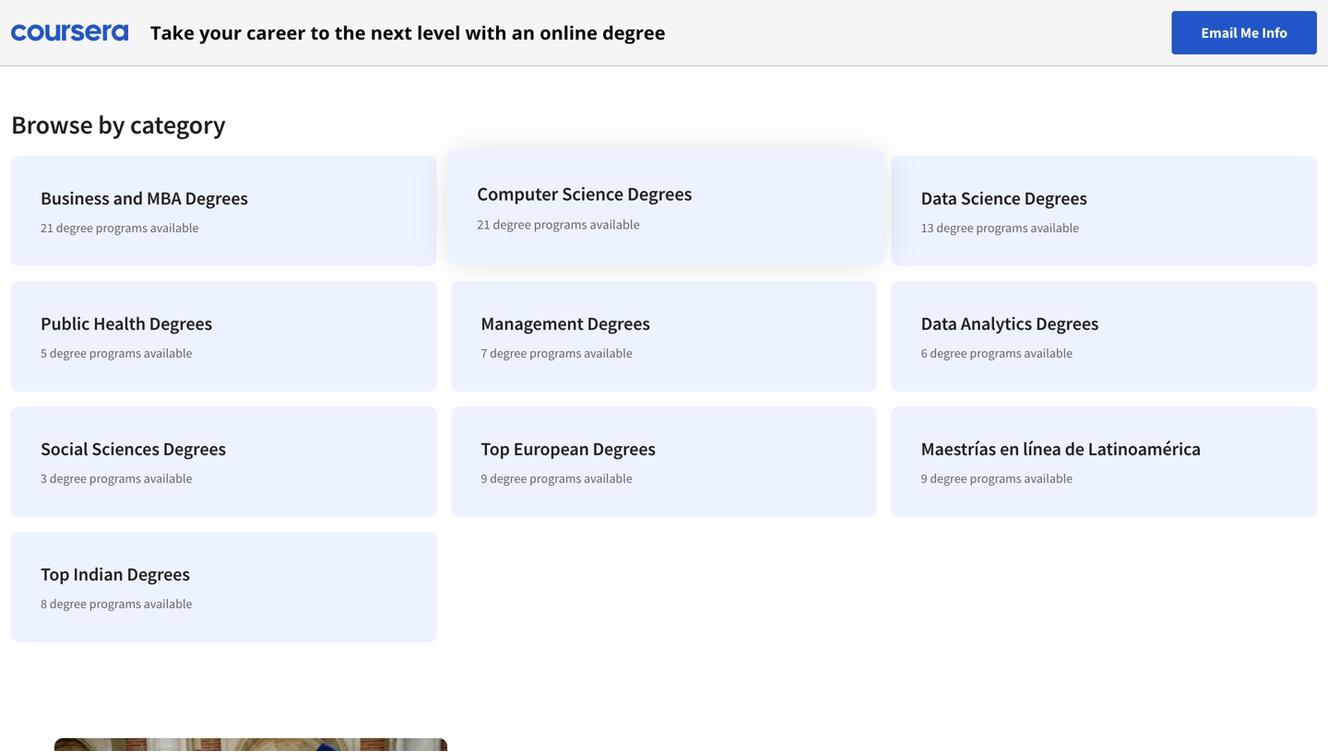 Task type: describe. For each thing, give the bounding box(es) containing it.
available for top indian degrees
[[144, 596, 192, 612]]

available for public health degrees
[[144, 345, 192, 362]]

mba
[[147, 187, 181, 210]]

health
[[93, 312, 146, 335]]

business and mba degrees
[[41, 187, 248, 210]]

degrees for computer science degrees
[[627, 182, 692, 206]]

data for data science degrees
[[921, 187, 957, 210]]

13
[[921, 219, 934, 236]]

data for data analytics degrees
[[921, 312, 957, 335]]

management
[[481, 312, 584, 335]]

science for data
[[961, 187, 1021, 210]]

3
[[41, 470, 47, 487]]

7
[[481, 345, 487, 362]]

degrees for data analytics degrees
[[1036, 312, 1099, 335]]

de
[[1065, 438, 1084, 461]]

programs for data analytics degrees
[[970, 345, 1022, 362]]

data science degrees
[[921, 187, 1087, 210]]

5 degree programs available
[[41, 345, 192, 362]]

top for top indian degrees
[[41, 563, 70, 586]]

european
[[513, 438, 589, 461]]

programs for computer science degrees
[[534, 216, 587, 233]]

9 degree programs available for european
[[481, 470, 632, 487]]

degree for public health degrees
[[50, 345, 87, 362]]

3 degree programs available
[[41, 470, 192, 487]]

browse by category
[[11, 108, 226, 141]]

degree right online
[[602, 20, 665, 45]]

with
[[465, 20, 507, 45]]

social sciences degrees
[[41, 438, 226, 461]]

available for maestrías en línea de latinoamérica
[[1024, 470, 1073, 487]]

degree for business and mba degrees
[[56, 219, 93, 236]]

maestrías
[[921, 438, 996, 461]]

analytics
[[961, 312, 1032, 335]]

7 degree programs available
[[481, 345, 632, 362]]

available for computer science degrees
[[590, 216, 640, 233]]

career
[[246, 20, 306, 45]]

email me info button
[[1172, 11, 1317, 54]]

programs for top indian degrees
[[89, 596, 141, 612]]

degrees for data science degrees
[[1024, 187, 1087, 210]]

programs for business and mba degrees
[[96, 219, 148, 236]]

to
[[310, 20, 330, 45]]

affordable tuition image
[[54, 739, 447, 752]]

9 for top
[[481, 470, 487, 487]]

public
[[41, 312, 90, 335]]

programs for public health degrees
[[89, 345, 141, 362]]

maestrías en línea de latinoamérica
[[921, 438, 1201, 461]]

13 degree programs available
[[921, 219, 1079, 236]]

available for business and mba degrees
[[150, 219, 199, 236]]

9 for maestrías
[[921, 470, 927, 487]]

21 for business
[[41, 219, 53, 236]]

email me info
[[1201, 24, 1287, 42]]

available for social sciences degrees
[[144, 470, 192, 487]]

en
[[1000, 438, 1019, 461]]

degree for maestrías en línea de latinoamérica
[[930, 470, 967, 487]]

data analytics degrees
[[921, 312, 1099, 335]]

programs for management degrees
[[529, 345, 581, 362]]

6
[[921, 345, 927, 362]]



Task type: locate. For each thing, give the bounding box(es) containing it.
level
[[417, 20, 461, 45]]

1 horizontal spatial 21
[[477, 216, 490, 233]]

sciences
[[92, 438, 159, 461]]

available down top indian degrees
[[144, 596, 192, 612]]

science up 13 degree programs available
[[961, 187, 1021, 210]]

degree right 6
[[930, 345, 967, 362]]

21
[[477, 216, 490, 233], [41, 219, 53, 236]]

degree right 13
[[936, 219, 974, 236]]

1 horizontal spatial science
[[961, 187, 1021, 210]]

available down top european degrees
[[584, 470, 632, 487]]

email
[[1201, 24, 1237, 42]]

0 horizontal spatial 21
[[41, 219, 53, 236]]

programs down analytics
[[970, 345, 1022, 362]]

8
[[41, 596, 47, 612]]

2 9 from the left
[[921, 470, 927, 487]]

21 down computer
[[477, 216, 490, 233]]

available down data science degrees
[[1031, 219, 1079, 236]]

línea
[[1023, 438, 1061, 461]]

degrees for social sciences degrees
[[163, 438, 226, 461]]

0 vertical spatial top
[[481, 438, 510, 461]]

degree
[[602, 20, 665, 45], [493, 216, 531, 233], [56, 219, 93, 236], [936, 219, 974, 236], [50, 345, 87, 362], [490, 345, 527, 362], [930, 345, 967, 362], [50, 470, 87, 487], [490, 470, 527, 487], [930, 470, 967, 487], [50, 596, 87, 612]]

management degrees
[[481, 312, 650, 335]]

0 horizontal spatial top
[[41, 563, 70, 586]]

21 degree programs available for and
[[41, 219, 199, 236]]

science
[[562, 182, 623, 206], [961, 187, 1021, 210]]

0 horizontal spatial 9 degree programs available
[[481, 470, 632, 487]]

programs for maestrías en línea de latinoamérica
[[970, 470, 1022, 487]]

9
[[481, 470, 487, 487], [921, 470, 927, 487]]

science right computer
[[562, 182, 623, 206]]

degree down computer
[[493, 216, 531, 233]]

take
[[150, 20, 194, 45]]

degree right 5
[[50, 345, 87, 362]]

degrees
[[627, 182, 692, 206], [185, 187, 248, 210], [1024, 187, 1087, 210], [149, 312, 212, 335], [587, 312, 650, 335], [1036, 312, 1099, 335], [163, 438, 226, 461], [593, 438, 656, 461], [127, 563, 190, 586]]

1 horizontal spatial 21 degree programs available
[[477, 216, 640, 233]]

21 degree programs available down and
[[41, 219, 199, 236]]

available for data analytics degrees
[[1024, 345, 1073, 362]]

21 degree programs available down computer science degrees
[[477, 216, 640, 233]]

programs for top european degrees
[[529, 470, 581, 487]]

0 horizontal spatial 21 degree programs available
[[41, 219, 199, 236]]

next
[[370, 20, 412, 45]]

computer
[[477, 182, 558, 206]]

available down management degrees
[[584, 345, 632, 362]]

9 down top european degrees
[[481, 470, 487, 487]]

1 horizontal spatial top
[[481, 438, 510, 461]]

latinoamérica
[[1088, 438, 1201, 461]]

coursera image
[[11, 18, 128, 47]]

degree for data analytics degrees
[[930, 345, 967, 362]]

list
[[4, 0, 1324, 71]]

programs down "european"
[[529, 470, 581, 487]]

the
[[335, 20, 366, 45]]

21 degree programs available for science
[[477, 216, 640, 233]]

data up 13
[[921, 187, 957, 210]]

computer science degrees list
[[4, 148, 1324, 650]]

programs down en
[[970, 470, 1022, 487]]

degree for computer science degrees
[[493, 216, 531, 233]]

public health degrees
[[41, 312, 212, 335]]

5
[[41, 345, 47, 362]]

programs
[[534, 216, 587, 233], [96, 219, 148, 236], [976, 219, 1028, 236], [89, 345, 141, 362], [529, 345, 581, 362], [970, 345, 1022, 362], [89, 470, 141, 487], [529, 470, 581, 487], [970, 470, 1022, 487], [89, 596, 141, 612]]

1 vertical spatial data
[[921, 312, 957, 335]]

available
[[590, 216, 640, 233], [150, 219, 199, 236], [1031, 219, 1079, 236], [144, 345, 192, 362], [584, 345, 632, 362], [1024, 345, 1073, 362], [144, 470, 192, 487], [584, 470, 632, 487], [1024, 470, 1073, 487], [144, 596, 192, 612]]

degrees for public health degrees
[[149, 312, 212, 335]]

21 for computer
[[477, 216, 490, 233]]

an
[[512, 20, 535, 45]]

available down public health degrees
[[144, 345, 192, 362]]

degree right 8
[[50, 596, 87, 612]]

degree for social sciences degrees
[[50, 470, 87, 487]]

degree for top indian degrees
[[50, 596, 87, 612]]

me
[[1240, 24, 1259, 42]]

21 degree programs available
[[477, 216, 640, 233], [41, 219, 199, 236]]

top left "european"
[[481, 438, 510, 461]]

top european degrees
[[481, 438, 656, 461]]

take your career to the next level with an online degree
[[150, 20, 665, 45]]

8 degree programs available
[[41, 596, 192, 612]]

science for computer
[[562, 182, 623, 206]]

9 degree programs available for en
[[921, 470, 1073, 487]]

top up 8
[[41, 563, 70, 586]]

0 vertical spatial data
[[921, 187, 957, 210]]

programs down data science degrees
[[976, 219, 1028, 236]]

programs down health at the left top of the page
[[89, 345, 141, 362]]

21 down business
[[41, 219, 53, 236]]

degree right 3
[[50, 470, 87, 487]]

category
[[130, 108, 226, 141]]

9 degree programs available
[[481, 470, 632, 487], [921, 470, 1073, 487]]

top
[[481, 438, 510, 461], [41, 563, 70, 586]]

business
[[41, 187, 109, 210]]

degree down maestrías
[[930, 470, 967, 487]]

degree for management degrees
[[490, 345, 527, 362]]

programs down top indian degrees
[[89, 596, 141, 612]]

top for top european degrees
[[481, 438, 510, 461]]

indian
[[73, 563, 123, 586]]

0 horizontal spatial 9
[[481, 470, 487, 487]]

info
[[1262, 24, 1287, 42]]

available for management degrees
[[584, 345, 632, 362]]

degrees for top indian degrees
[[127, 563, 190, 586]]

degree for data science degrees
[[936, 219, 974, 236]]

your
[[199, 20, 242, 45]]

programs down management degrees
[[529, 345, 581, 362]]

degree right 7
[[490, 345, 527, 362]]

by
[[98, 108, 125, 141]]

1 vertical spatial top
[[41, 563, 70, 586]]

9 degree programs available down "european"
[[481, 470, 632, 487]]

available for top european degrees
[[584, 470, 632, 487]]

6 degree programs available
[[921, 345, 1073, 362]]

programs for social sciences degrees
[[89, 470, 141, 487]]

available down mba
[[150, 219, 199, 236]]

browse
[[11, 108, 93, 141]]

and
[[113, 187, 143, 210]]

programs down and
[[96, 219, 148, 236]]

programs down computer science degrees
[[534, 216, 587, 233]]

available down computer science degrees
[[590, 216, 640, 233]]

available down línea
[[1024, 470, 1073, 487]]

programs down sciences
[[89, 470, 141, 487]]

available down data analytics degrees
[[1024, 345, 1073, 362]]

1 9 degree programs available from the left
[[481, 470, 632, 487]]

1 9 from the left
[[481, 470, 487, 487]]

degree for top european degrees
[[490, 470, 527, 487]]

1 horizontal spatial 9 degree programs available
[[921, 470, 1073, 487]]

1 horizontal spatial 9
[[921, 470, 927, 487]]

data up 6
[[921, 312, 957, 335]]

social
[[41, 438, 88, 461]]

online
[[540, 20, 598, 45]]

degrees for top european degrees
[[593, 438, 656, 461]]

available down social sciences degrees
[[144, 470, 192, 487]]

programs for data science degrees
[[976, 219, 1028, 236]]

9 down maestrías
[[921, 470, 927, 487]]

degree down business
[[56, 219, 93, 236]]

computer science degrees
[[477, 182, 692, 206]]

9 degree programs available down en
[[921, 470, 1073, 487]]

data
[[921, 187, 957, 210], [921, 312, 957, 335]]

0 horizontal spatial science
[[562, 182, 623, 206]]

degree down "european"
[[490, 470, 527, 487]]

top indian degrees
[[41, 563, 190, 586]]

2 9 degree programs available from the left
[[921, 470, 1073, 487]]

1 data from the top
[[921, 187, 957, 210]]

2 data from the top
[[921, 312, 957, 335]]

available for data science degrees
[[1031, 219, 1079, 236]]



Task type: vqa. For each thing, say whether or not it's contained in the screenshot.
about
no



